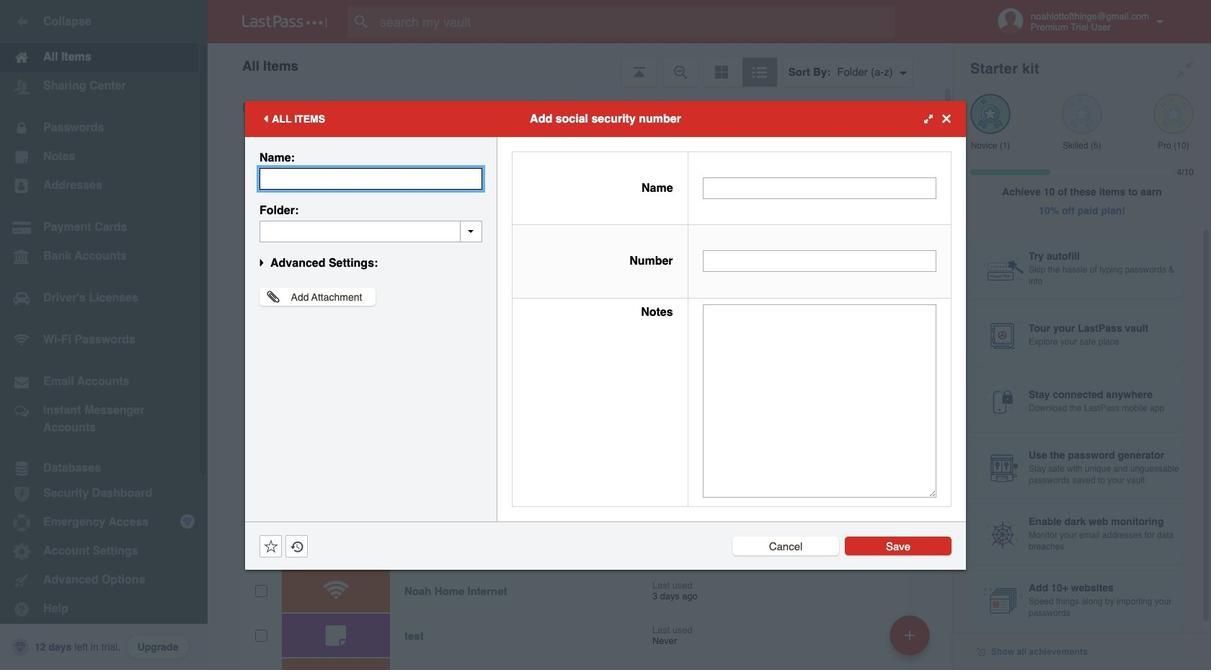 Task type: locate. For each thing, give the bounding box(es) containing it.
None text field
[[260, 220, 483, 242]]

vault options navigation
[[208, 43, 954, 87]]

None text field
[[260, 168, 483, 189], [703, 177, 937, 199], [703, 251, 937, 272], [703, 304, 937, 497], [260, 168, 483, 189], [703, 177, 937, 199], [703, 251, 937, 272], [703, 304, 937, 497]]

dialog
[[245, 101, 967, 569]]

new item navigation
[[885, 611, 939, 670]]

Search search field
[[348, 6, 924, 38]]



Task type: describe. For each thing, give the bounding box(es) containing it.
lastpass image
[[242, 15, 327, 28]]

search my vault text field
[[348, 6, 924, 38]]

main navigation navigation
[[0, 0, 208, 670]]

new item image
[[905, 630, 915, 640]]



